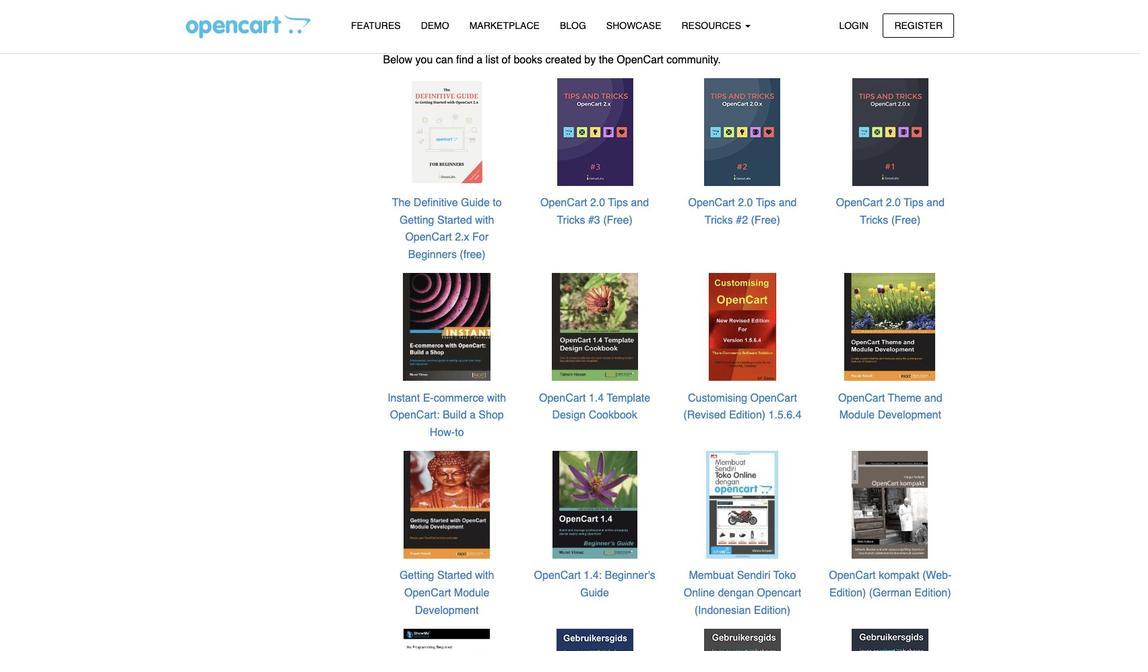 Task type: describe. For each thing, give the bounding box(es) containing it.
1.4
[[589, 392, 604, 404]]

tips for #2
[[756, 197, 776, 209]]

(revised
[[684, 409, 726, 421]]

instant e-commerce with opencart: build a shop how-to
[[388, 392, 506, 439]]

online
[[684, 587, 715, 599]]

build
[[443, 409, 467, 421]]

e-
[[423, 392, 434, 404]]

module inside getting started with opencart module development
[[454, 587, 490, 599]]

marketplace link
[[459, 14, 550, 38]]

opencart 2.0 tips and tricks (free)
[[836, 197, 945, 226]]

opencart 2.0 tips and tricks #2 (free) link
[[688, 197, 797, 226]]

opencart inside opencart kompakt (web- edition) (german edition)
[[829, 570, 876, 582]]

demo link
[[411, 14, 459, 38]]

getting started with opencart module development link
[[400, 570, 494, 616]]

sendiri
[[737, 570, 771, 582]]

1.5.6.4
[[769, 409, 802, 421]]

to inside the definitive guide to getting started with opencart 2.x for beginners (free)
[[493, 197, 502, 209]]

demo
[[421, 20, 449, 31]]

edition) inside membuat sendiri toko online dengan opencart (indonesian edition)
[[754, 604, 791, 616]]

0 vertical spatial a
[[477, 54, 483, 66]]

and for opencart 2.0 tips and tricks (free)
[[927, 197, 945, 209]]

find
[[456, 54, 474, 66]]

you
[[416, 54, 433, 66]]

below
[[383, 54, 413, 66]]

with inside the instant e-commerce with opencart: build a shop how-to
[[487, 392, 506, 404]]

toko
[[774, 570, 796, 582]]

commerce
[[434, 392, 484, 404]]

to inside the instant e-commerce with opencart: build a shop how-to
[[455, 426, 464, 439]]

beginners
[[408, 249, 457, 261]]

instant e-commerce with opencart: build a shop how-to image
[[392, 272, 502, 382]]

definitive
[[414, 197, 458, 209]]

the definitive guide to getting started with opencart 2.x for beginners (free)
[[392, 197, 502, 261]]

membuat sendiri toko online dengan opencart (indonesian edition)
[[684, 570, 801, 616]]

started inside the definitive guide to getting started with opencart 2.x for beginners (free)
[[437, 214, 472, 226]]

opencart 1.4 template design cookbook
[[539, 392, 650, 421]]

opencart inside customising opencart (revised edition) 1.5.6.4
[[750, 392, 797, 404]]

edition) left (german at the right of page
[[830, 587, 866, 599]]

register link
[[883, 13, 954, 38]]

opencart inside opencart 2.0 tips and tricks (free)
[[836, 197, 883, 209]]

started inside getting started with opencart module development
[[437, 570, 472, 582]]

by
[[585, 54, 596, 66]]

2.0 for (free)
[[886, 197, 901, 209]]

customising
[[688, 392, 747, 404]]

resources link
[[672, 14, 761, 38]]

cookbook
[[589, 409, 637, 421]]

(free) for #2
[[751, 214, 781, 226]]

edition) inside customising opencart (revised edition) 1.5.6.4
[[729, 409, 766, 421]]

opencart
[[757, 587, 801, 599]]

can
[[436, 54, 453, 66]]

and for opencart 2.0 tips and tricks #2 (free)
[[779, 197, 797, 209]]

development inside getting started with opencart module development
[[415, 604, 479, 616]]

free opencart book image
[[836, 77, 945, 187]]

created
[[546, 54, 582, 66]]

guide inside the definitive guide to getting started with opencart 2.x for beginners (free)
[[461, 197, 490, 209]]

the definitive guide to getting started with opencart 2.x for beginners (free) link
[[392, 197, 502, 261]]

blog link
[[550, 14, 596, 38]]

dengan
[[718, 587, 754, 599]]

opencart theme and module development link
[[838, 392, 943, 421]]

with inside getting started with opencart module development
[[475, 570, 494, 582]]

(free)
[[460, 249, 486, 261]]

marketplace
[[470, 20, 540, 31]]

membuat
[[689, 570, 734, 582]]

showme guides opencart 1.5 user manual image
[[392, 628, 502, 651]]

and for opencart 2.0 tips and tricks #3 (free)
[[631, 197, 649, 209]]

membuat sendiri toko online dengan opencart (indonesian edition) link
[[684, 570, 801, 616]]

theme
[[888, 392, 922, 404]]

opencart - open source shopping cart solution image
[[186, 14, 311, 38]]

opencart gebruikersgids v3.0+ image
[[836, 628, 945, 651]]

for
[[472, 231, 489, 244]]

opencart:
[[390, 409, 440, 421]]

the
[[392, 197, 411, 209]]

getting started with opencart module development
[[400, 570, 494, 616]]

opencart inside getting started with opencart module development
[[404, 587, 451, 599]]

books
[[514, 54, 543, 66]]

blog
[[560, 20, 586, 31]]

tricks for (free)
[[860, 214, 889, 226]]

the
[[599, 54, 614, 66]]

opencart kompakt (web- edition) (german edition)
[[829, 570, 952, 599]]

getting inside the definitive guide to getting started with opencart 2.x for beginners (free)
[[400, 214, 434, 226]]

design
[[552, 409, 586, 421]]

membuat sendiri toko online dengan opencart (indonesian edition) image
[[688, 450, 797, 559]]

instant e-commerce with opencart: build a shop how-to link
[[388, 392, 506, 439]]

with inside the definitive guide to getting started with opencart 2.x for beginners (free)
[[475, 214, 494, 226]]

opencart inside opencart 2.0 tips and tricks #2 (free)
[[688, 197, 735, 209]]

opencart inside opencart 1.4: beginner's guide
[[534, 570, 581, 582]]

(web-
[[923, 570, 952, 582]]

shop
[[479, 409, 504, 421]]

(free) for #3
[[603, 214, 633, 226]]

instant
[[388, 392, 420, 404]]

edition) down '(web-'
[[915, 587, 951, 599]]

tips for (free)
[[904, 197, 924, 209]]



Task type: vqa. For each thing, say whether or not it's contained in the screenshot.
dengan
yes



Task type: locate. For each thing, give the bounding box(es) containing it.
0 horizontal spatial module
[[454, 587, 490, 599]]

and inside opencart 2.0 tips and tricks (free)
[[927, 197, 945, 209]]

2 getting from the top
[[400, 570, 434, 582]]

2 tricks from the left
[[705, 214, 733, 226]]

tricks for #3
[[557, 214, 585, 226]]

3 tips from the left
[[904, 197, 924, 209]]

a
[[477, 54, 483, 66], [470, 409, 476, 421]]

features link
[[341, 14, 411, 38]]

opencart 1.4: beginner's guide
[[534, 570, 656, 599]]

opencart inside opencart theme and module development
[[838, 392, 885, 404]]

2.0 inside opencart 2.0 tips and tricks #2 (free)
[[738, 197, 753, 209]]

tips inside opencart 2.0 tips and tricks (free)
[[904, 197, 924, 209]]

features
[[351, 20, 401, 31]]

(german
[[869, 587, 912, 599]]

kompakt
[[879, 570, 920, 582]]

2.0
[[590, 197, 605, 209], [738, 197, 753, 209], [886, 197, 901, 209]]

opencart 1.4 template design cookbook link
[[539, 392, 650, 421]]

1 2.0 from the left
[[590, 197, 605, 209]]

tricks inside opencart 2.0 tips and tricks #2 (free)
[[705, 214, 733, 226]]

of
[[502, 54, 511, 66]]

1 vertical spatial getting
[[400, 570, 434, 582]]

login link
[[828, 13, 880, 38]]

0 vertical spatial module
[[840, 409, 875, 421]]

guide up for
[[461, 197, 490, 209]]

opencart 2.0 tips and tricks #2 (free)
[[688, 197, 797, 226]]

getting
[[400, 214, 434, 226], [400, 570, 434, 582]]

development inside opencart theme and module development
[[878, 409, 941, 421]]

list
[[486, 54, 499, 66]]

opencart gebruikersgids v2.0+ image
[[688, 628, 797, 651]]

tricks inside opencart 2.0 tips and tricks #3 (free)
[[557, 214, 585, 226]]

2.0 for #2
[[738, 197, 753, 209]]

showcase link
[[596, 14, 672, 38]]

a left list
[[477, 54, 483, 66]]

and inside opencart theme and module development
[[925, 392, 943, 404]]

1 horizontal spatial tricks
[[705, 214, 733, 226]]

1 horizontal spatial to
[[493, 197, 502, 209]]

opencart 1.4 template design cookbook image
[[540, 272, 649, 382]]

opencart theme and module development image
[[836, 272, 945, 382]]

how-
[[430, 426, 455, 439]]

0 vertical spatial getting
[[400, 214, 434, 226]]

resources
[[682, 20, 744, 31]]

with
[[475, 214, 494, 226], [487, 392, 506, 404], [475, 570, 494, 582]]

1 horizontal spatial (free)
[[751, 214, 781, 226]]

opencart 1.4: beginner's guide link
[[534, 570, 656, 599]]

opencart inside the definitive guide to getting started with opencart 2.x for beginners (free)
[[405, 231, 452, 244]]

development
[[878, 409, 941, 421], [415, 604, 479, 616]]

0 horizontal spatial tips
[[608, 197, 628, 209]]

2 horizontal spatial (free)
[[892, 214, 921, 226]]

1 vertical spatial guide
[[580, 587, 609, 599]]

and inside opencart 2.0 tips and tricks #3 (free)
[[631, 197, 649, 209]]

customising opencart (revised edition) 1.5.6.4 link
[[684, 392, 802, 421]]

2 horizontal spatial 2.0
[[886, 197, 901, 209]]

1 started from the top
[[437, 214, 472, 226]]

opencart
[[617, 54, 664, 66], [541, 197, 587, 209], [688, 197, 735, 209], [836, 197, 883, 209], [405, 231, 452, 244], [539, 392, 586, 404], [750, 392, 797, 404], [838, 392, 885, 404], [534, 570, 581, 582], [829, 570, 876, 582], [404, 587, 451, 599]]

and
[[631, 197, 649, 209], [779, 197, 797, 209], [927, 197, 945, 209], [925, 392, 943, 404]]

3 (free) from the left
[[892, 214, 921, 226]]

2.x
[[455, 231, 469, 244]]

(free) inside opencart 2.0 tips and tricks #3 (free)
[[603, 214, 633, 226]]

0 horizontal spatial a
[[470, 409, 476, 421]]

2 2.0 from the left
[[738, 197, 753, 209]]

(indonesian
[[695, 604, 751, 616]]

1 horizontal spatial 2.0
[[738, 197, 753, 209]]

1 horizontal spatial guide
[[580, 587, 609, 599]]

1 horizontal spatial module
[[840, 409, 875, 421]]

0 horizontal spatial tricks
[[557, 214, 585, 226]]

1 vertical spatial with
[[487, 392, 506, 404]]

2.0 inside opencart 2.0 tips and tricks #3 (free)
[[590, 197, 605, 209]]

tricks inside opencart 2.0 tips and tricks (free)
[[860, 214, 889, 226]]

guide
[[461, 197, 490, 209], [580, 587, 609, 599]]

(free)
[[603, 214, 633, 226], [751, 214, 781, 226], [892, 214, 921, 226]]

login
[[839, 20, 869, 31]]

getting started with opencart module development image
[[392, 450, 502, 559]]

opencart inside opencart 2.0 tips and tricks #3 (free)
[[541, 197, 587, 209]]

opencart inside opencart 1.4 template design cookbook
[[539, 392, 586, 404]]

showcase
[[606, 20, 662, 31]]

2 horizontal spatial tips
[[904, 197, 924, 209]]

opencart tips and tricks part 3 image
[[540, 77, 649, 187]]

opencart kompakt (web-edition) (german edition) image
[[836, 450, 945, 559]]

1 tricks from the left
[[557, 214, 585, 226]]

1 vertical spatial a
[[470, 409, 476, 421]]

3 2.0 from the left
[[886, 197, 901, 209]]

1 tips from the left
[[608, 197, 628, 209]]

edition)
[[729, 409, 766, 421], [830, 587, 866, 599], [915, 587, 951, 599], [754, 604, 791, 616]]

started up 2.x
[[437, 214, 472, 226]]

edition) down customising
[[729, 409, 766, 421]]

edition) down opencart
[[754, 604, 791, 616]]

0 vertical spatial development
[[878, 409, 941, 421]]

a inside the instant e-commerce with opencart: build a shop how-to
[[470, 409, 476, 421]]

customising opencart (revised edition) 1.5.6.4 image
[[688, 272, 797, 382]]

(free) inside opencart 2.0 tips and tricks (free)
[[892, 214, 921, 226]]

started
[[437, 214, 472, 226], [437, 570, 472, 582]]

0 vertical spatial guide
[[461, 197, 490, 209]]

opencart tips and tricks part 2 image
[[688, 77, 797, 187]]

development down the theme
[[878, 409, 941, 421]]

a right build
[[470, 409, 476, 421]]

1 getting from the top
[[400, 214, 434, 226]]

below you can find a list of books created by the opencart community.
[[383, 54, 721, 66]]

2 vertical spatial with
[[475, 570, 494, 582]]

and inside opencart 2.0 tips and tricks #2 (free)
[[779, 197, 797, 209]]

#2
[[736, 214, 748, 226]]

opencart 1.4: beginner's guide image
[[540, 450, 649, 559]]

1 vertical spatial started
[[437, 570, 472, 582]]

opencart kompakt (web- edition) (german edition) link
[[829, 570, 952, 599]]

opencart theme and module development
[[838, 392, 943, 421]]

1 horizontal spatial a
[[477, 54, 483, 66]]

0 horizontal spatial 2.0
[[590, 197, 605, 209]]

opencart 2.0 tips and tricks (free) link
[[836, 197, 945, 226]]

2.0 for #3
[[590, 197, 605, 209]]

1 horizontal spatial development
[[878, 409, 941, 421]]

2 tips from the left
[[756, 197, 776, 209]]

opencart gebruikersgids v1.5+ image
[[540, 628, 649, 651]]

getting inside getting started with opencart module development
[[400, 570, 434, 582]]

module
[[840, 409, 875, 421], [454, 587, 490, 599]]

guide down 1.4: at the right bottom of the page
[[580, 587, 609, 599]]

1 (free) from the left
[[603, 214, 633, 226]]

tricks for #2
[[705, 214, 733, 226]]

customising opencart (revised edition) 1.5.6.4
[[684, 392, 802, 421]]

started up showme guides opencart 1.5 user manual image
[[437, 570, 472, 582]]

module inside opencart theme and module development
[[840, 409, 875, 421]]

(free) inside opencart 2.0 tips and tricks #2 (free)
[[751, 214, 781, 226]]

#3
[[588, 214, 600, 226]]

1 vertical spatial to
[[455, 426, 464, 439]]

2.0 inside opencart 2.0 tips and tricks (free)
[[886, 197, 901, 209]]

2 (free) from the left
[[751, 214, 781, 226]]

0 horizontal spatial (free)
[[603, 214, 633, 226]]

2 started from the top
[[437, 570, 472, 582]]

1.4:
[[584, 570, 602, 582]]

opencart 2.0 tips and tricks #3 (free) link
[[541, 197, 649, 226]]

1 vertical spatial module
[[454, 587, 490, 599]]

development up showme guides opencart 1.5 user manual image
[[415, 604, 479, 616]]

3 tricks from the left
[[860, 214, 889, 226]]

1 vertical spatial development
[[415, 604, 479, 616]]

opencart 2.0 tips and tricks #3 (free)
[[541, 197, 649, 226]]

0 vertical spatial with
[[475, 214, 494, 226]]

template
[[607, 392, 650, 404]]

1 horizontal spatial tips
[[756, 197, 776, 209]]

register
[[895, 20, 943, 31]]

tips inside opencart 2.0 tips and tricks #3 (free)
[[608, 197, 628, 209]]

tricks
[[557, 214, 585, 226], [705, 214, 733, 226], [860, 214, 889, 226]]

0 vertical spatial started
[[437, 214, 472, 226]]

tips
[[608, 197, 628, 209], [756, 197, 776, 209], [904, 197, 924, 209]]

tips for #3
[[608, 197, 628, 209]]

beginner's
[[605, 570, 656, 582]]

the definitive guide to getting started with opencart 2.x for beginners image
[[392, 77, 502, 187]]

0 vertical spatial to
[[493, 197, 502, 209]]

to
[[493, 197, 502, 209], [455, 426, 464, 439]]

0 horizontal spatial guide
[[461, 197, 490, 209]]

guide inside opencart 1.4: beginner's guide
[[580, 587, 609, 599]]

0 horizontal spatial development
[[415, 604, 479, 616]]

community.
[[667, 54, 721, 66]]

2 horizontal spatial tricks
[[860, 214, 889, 226]]

tips inside opencart 2.0 tips and tricks #2 (free)
[[756, 197, 776, 209]]

0 horizontal spatial to
[[455, 426, 464, 439]]



